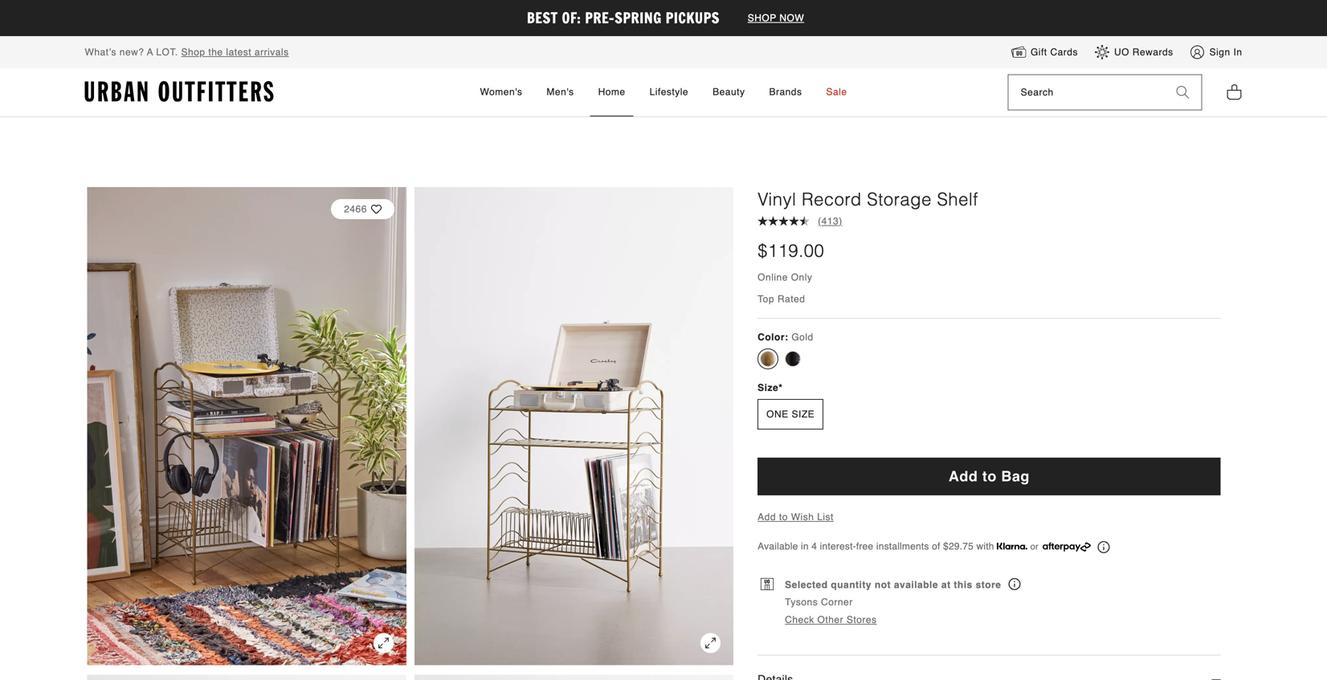 Task type: locate. For each thing, give the bounding box(es) containing it.
or
[[1031, 542, 1039, 552]]

only
[[791, 272, 813, 283]]

black image
[[785, 351, 801, 367]]

uo
[[1115, 46, 1130, 58]]

now
[[780, 13, 805, 24]]

brands
[[770, 86, 802, 97]]

spring
[[615, 8, 662, 28]]

$119.00
[[758, 241, 825, 261]]

2466 button
[[331, 191, 395, 227]]

top rated
[[758, 294, 806, 305]]

men's link
[[539, 68, 582, 117]]

gift
[[1031, 46, 1048, 58]]

corner
[[821, 597, 853, 608]]

0 horizontal spatial star rating image
[[779, 216, 789, 226]]

uo rewards
[[1115, 46, 1174, 58]]

store pickup image right store
[[1009, 579, 1021, 591]]

2 store pickup image from the left
[[1009, 579, 1021, 591]]

rated
[[778, 294, 806, 305]]

star rating image
[[779, 216, 789, 226], [800, 216, 810, 226]]

in
[[1234, 46, 1243, 58]]

0 vertical spatial to
[[983, 468, 997, 485]]

my shopping bag image
[[1227, 83, 1243, 101]]

vinyl record storage shelf image
[[87, 187, 407, 666]]

vinyl record storage shelf #2 image
[[87, 676, 407, 681]]

shop now link
[[740, 13, 813, 24]]

0 vertical spatial add
[[949, 468, 978, 485]]

to left wish
[[779, 512, 788, 523]]

storage
[[867, 189, 932, 210]]

add to bag button
[[758, 458, 1221, 496]]

stores
[[847, 615, 877, 626]]

1 horizontal spatial zoom in image
[[701, 634, 721, 654]]

add to wish list button
[[758, 512, 834, 523]]

available
[[894, 580, 939, 591]]

sale
[[827, 86, 848, 97]]

urban outfitters image
[[85, 81, 274, 102]]

store pickup image
[[761, 579, 774, 591], [1009, 579, 1021, 591]]

2 zoom in image from the left
[[701, 634, 721, 654]]

pickups
[[666, 8, 720, 28]]

the
[[208, 47, 223, 58]]

0 horizontal spatial to
[[779, 512, 788, 523]]

klarna image
[[998, 543, 1028, 550]]

shop
[[748, 13, 777, 24]]

of:
[[562, 8, 581, 28]]

4.5 stars element
[[758, 216, 810, 226]]

to left bag
[[983, 468, 997, 485]]

0 horizontal spatial add
[[758, 512, 776, 523]]

afterpay image
[[1043, 543, 1091, 552]]

to inside button
[[983, 468, 997, 485]]

1 vertical spatial to
[[779, 512, 788, 523]]

star rating image up $119.00
[[800, 216, 810, 226]]

quantity
[[831, 580, 872, 591]]

sign in
[[1210, 46, 1243, 58]]

1 horizontal spatial store pickup image
[[1009, 579, 1021, 591]]

check
[[785, 615, 815, 626]]

other
[[818, 615, 844, 626]]

this
[[954, 580, 973, 591]]

vinyl record storage shelf
[[758, 189, 979, 210]]

lifestyle link
[[642, 68, 697, 117]]

selected quantity not available at this store
[[785, 580, 1005, 591]]

online only
[[758, 272, 813, 283]]

add left bag
[[949, 468, 978, 485]]

women's link
[[472, 68, 531, 117]]

interest-
[[820, 541, 857, 553]]

1 zoom in image from the left
[[374, 634, 394, 654]]

star rating image down vinyl at top
[[779, 216, 789, 226]]

home link
[[590, 68, 634, 117]]

add inside button
[[949, 468, 978, 485]]

to for wish
[[779, 512, 788, 523]]

add up available
[[758, 512, 776, 523]]

to
[[983, 468, 997, 485], [779, 512, 788, 523]]

3 star rating image from the left
[[789, 216, 800, 226]]

star rating image
[[758, 216, 768, 226], [768, 216, 779, 226], [789, 216, 800, 226]]

0 horizontal spatial store pickup image
[[761, 579, 774, 591]]

beauty link
[[705, 68, 753, 117]]

selected
[[785, 580, 828, 591]]

1 horizontal spatial add
[[949, 468, 978, 485]]

lifestyle
[[650, 86, 689, 97]]

latest
[[226, 47, 252, 58]]

store pickup image left selected
[[761, 579, 774, 591]]

0 horizontal spatial zoom in image
[[374, 634, 394, 654]]

2 star rating image from the left
[[768, 216, 779, 226]]

add
[[949, 468, 978, 485], [758, 512, 776, 523]]

main navigation element
[[335, 68, 992, 117]]

1 horizontal spatial to
[[983, 468, 997, 485]]

1 horizontal spatial star rating image
[[800, 216, 810, 226]]

zoom in image
[[374, 634, 394, 654], [701, 634, 721, 654]]

free
[[857, 541, 874, 553]]

gift cards link
[[1011, 44, 1079, 60]]

add to wish list
[[758, 512, 834, 523]]

None search field
[[1009, 75, 1165, 110]]

1 vertical spatial add
[[758, 512, 776, 523]]



Task type: vqa. For each thing, say whether or not it's contained in the screenshot.
the $29.00 – $369.00 $39.00 – $379.00 Limited Time Only
no



Task type: describe. For each thing, give the bounding box(es) containing it.
sale link
[[819, 68, 856, 117]]

what's new? a lot. shop the latest arrivals
[[85, 47, 289, 58]]

color: gold
[[758, 332, 814, 343]]

list
[[818, 512, 834, 523]]

one
[[767, 409, 789, 420]]

available in 4 interest-free installments of $29.75 with
[[758, 541, 998, 553]]

with
[[977, 541, 995, 553]]

lot.
[[156, 47, 178, 58]]

rewards
[[1133, 46, 1174, 58]]

shelf
[[937, 189, 979, 210]]

home
[[598, 86, 626, 97]]

$29.75
[[944, 541, 974, 553]]

vinyl
[[758, 189, 797, 210]]

vinyl record storage shelf #1 image
[[415, 187, 734, 666]]

a
[[147, 47, 153, 58]]

best of:  pre-spring pickups
[[527, 8, 724, 28]]

beauty
[[713, 86, 745, 97]]

check other stores button
[[785, 614, 877, 627]]

men's
[[547, 86, 574, 97]]

women's
[[480, 86, 523, 97]]

tysons corner check other stores
[[785, 597, 877, 626]]

uo rewards link
[[1095, 44, 1174, 60]]

brands link
[[761, 68, 811, 117]]

add to bag
[[949, 468, 1030, 485]]

not
[[875, 580, 891, 591]]

store pickup image
[[761, 579, 774, 591]]

sign
[[1210, 46, 1231, 58]]

in
[[801, 541, 809, 553]]

to for bag
[[983, 468, 997, 485]]

1 star rating image from the left
[[779, 216, 789, 226]]

store
[[976, 580, 1002, 591]]

size
[[758, 383, 779, 394]]

cards
[[1051, 46, 1079, 58]]

or button
[[998, 539, 1110, 555]]

tysons
[[785, 597, 818, 608]]

shop
[[181, 47, 205, 58]]

available
[[758, 541, 798, 553]]

one size
[[767, 409, 815, 420]]

gold image
[[760, 351, 777, 367]]

of
[[932, 541, 941, 553]]

shop the latest arrivals link
[[181, 47, 289, 58]]

best
[[527, 8, 558, 28]]

add for add to bag
[[949, 468, 978, 485]]

what's
[[85, 47, 117, 58]]

wish
[[791, 512, 814, 523]]

1 store pickup image from the left
[[761, 579, 774, 591]]

2 star rating image from the left
[[800, 216, 810, 226]]

2466
[[344, 204, 367, 215]]

gift cards
[[1031, 46, 1079, 58]]

new?
[[120, 47, 144, 58]]

search image
[[1177, 86, 1190, 99]]

4
[[812, 541, 817, 553]]

color:
[[758, 332, 789, 343]]

at
[[942, 580, 951, 591]]

installments
[[877, 541, 930, 553]]

1 star rating image from the left
[[758, 216, 768, 226]]

online
[[758, 272, 788, 283]]

gold
[[792, 332, 814, 343]]

size
[[792, 409, 815, 420]]

pre-
[[585, 8, 615, 28]]

sign in button
[[1190, 44, 1243, 60]]

record
[[802, 189, 862, 210]]

bag
[[1002, 468, 1030, 485]]

shop now
[[748, 13, 805, 24]]

original price: $119.00 element
[[758, 239, 825, 263]]

add for add to wish list
[[758, 512, 776, 523]]

vinyl record storage shelf #3 image
[[415, 676, 734, 681]]

top
[[758, 294, 775, 305]]

arrivals
[[255, 47, 289, 58]]

Search text field
[[1009, 75, 1165, 110]]



